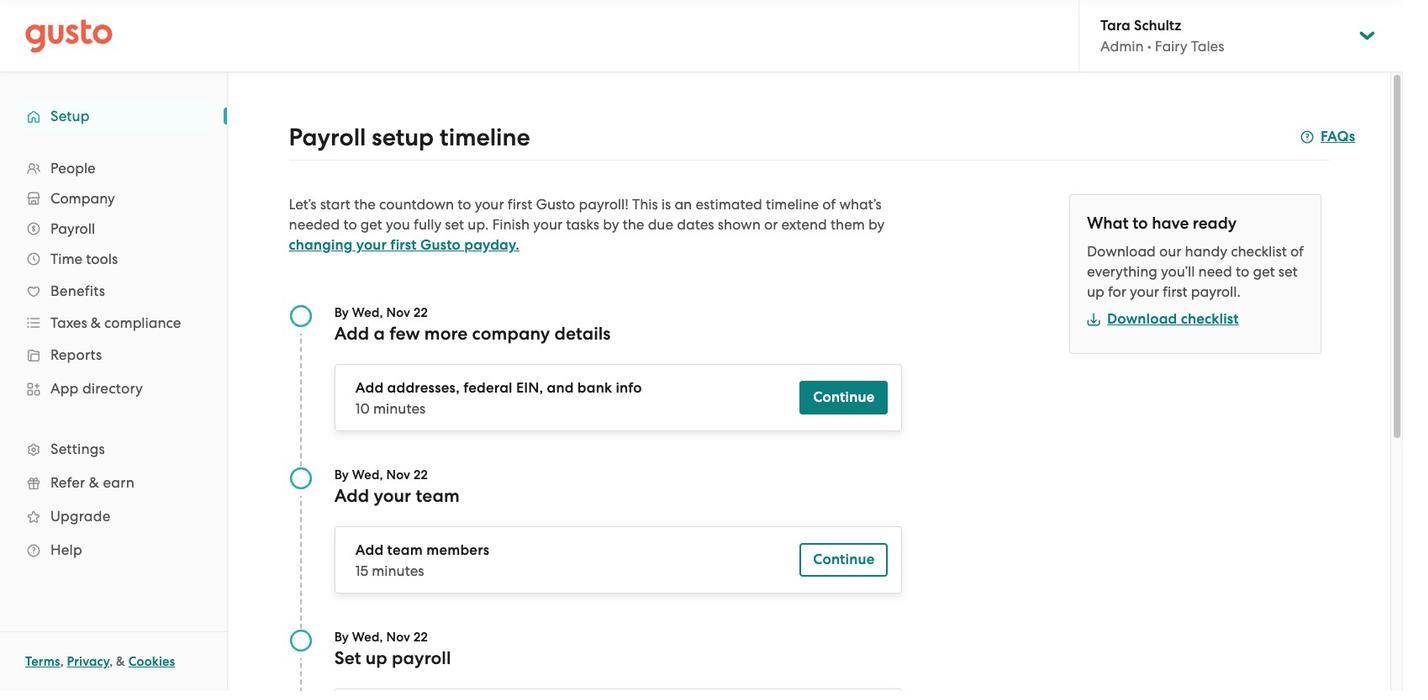 Task type: locate. For each thing, give the bounding box(es) containing it.
first inside "let's start the countdown to your first gusto payroll! this is an estimated                     timeline of what's needed to get you fully set up."
[[508, 196, 532, 213]]

0 vertical spatial wed,
[[352, 305, 383, 320]]

members
[[426, 541, 489, 559]]

by inside by wed, nov 22 set up payroll
[[334, 630, 349, 645]]

or
[[764, 216, 778, 233]]

of
[[822, 196, 836, 213], [1290, 243, 1304, 260]]

1 horizontal spatial the
[[623, 216, 644, 233]]

taxes & compliance
[[50, 314, 181, 331]]

,
[[60, 654, 64, 669], [109, 654, 113, 669]]

payroll up time
[[50, 220, 95, 237]]

2 vertical spatial wed,
[[352, 630, 383, 645]]

faqs button
[[1301, 127, 1355, 147]]

first down you'll
[[1163, 283, 1187, 300]]

changing
[[289, 236, 353, 254]]

& left earn
[[89, 474, 99, 491]]

1 vertical spatial continue button
[[800, 543, 888, 577]]

1 horizontal spatial gusto
[[536, 196, 575, 213]]

wed, inside by wed, nov 22 set up payroll
[[352, 630, 383, 645]]

addresses,
[[387, 379, 460, 397]]

wed, up the set
[[352, 630, 383, 645]]

22 for payroll
[[414, 630, 428, 645]]

add inside add team members 15 minutes
[[355, 541, 384, 559]]

1 22 from the top
[[414, 305, 428, 320]]

is
[[661, 196, 671, 213]]

3 wed, from the top
[[352, 630, 383, 645]]

& left cookies button
[[116, 654, 125, 669]]

0 vertical spatial gusto
[[536, 196, 575, 213]]

your up add team members 15 minutes
[[374, 485, 411, 507]]

finish
[[492, 216, 530, 233]]

add addresses, federal ein, and bank info 10 minutes
[[355, 379, 642, 417]]

1 vertical spatial set
[[1278, 263, 1298, 280]]

1 vertical spatial download
[[1107, 310, 1177, 328]]

to
[[458, 196, 471, 213], [1133, 214, 1148, 233], [343, 216, 357, 233], [1236, 263, 1249, 280]]

1 horizontal spatial timeline
[[766, 196, 819, 213]]

team inside add team members 15 minutes
[[387, 541, 423, 559]]

2 by from the left
[[868, 216, 885, 233]]

team up members
[[416, 485, 460, 507]]

what to have ready
[[1087, 214, 1237, 233]]

the right start
[[354, 196, 376, 213]]

1 vertical spatial continue
[[813, 551, 875, 568]]

set left the up.
[[445, 216, 464, 233]]

1 vertical spatial &
[[89, 474, 99, 491]]

0 vertical spatial get
[[360, 216, 382, 233]]

0 horizontal spatial ,
[[60, 654, 64, 669]]

up left the for
[[1087, 283, 1104, 300]]

gusto inside finish your tasks by the due dates shown or extend them by changing your first gusto payday.
[[420, 236, 461, 254]]

1 continue from the top
[[813, 388, 875, 406]]

1 vertical spatial team
[[387, 541, 423, 559]]

team
[[416, 485, 460, 507], [387, 541, 423, 559]]

by for add your team
[[334, 467, 349, 483]]

help
[[50, 541, 82, 558]]

download inside download our handy checklist of everything you'll need to get set up for your first payroll.
[[1087, 243, 1156, 260]]

& inside 'dropdown button'
[[91, 314, 101, 331]]

0 vertical spatial up
[[1087, 283, 1104, 300]]

tara schultz admin • fairy tales
[[1100, 17, 1224, 55]]

team left members
[[387, 541, 423, 559]]

2 vertical spatial nov
[[386, 630, 410, 645]]

minutes right 15
[[372, 562, 424, 579]]

taxes & compliance button
[[17, 308, 210, 338]]

1 horizontal spatial ,
[[109, 654, 113, 669]]

0 vertical spatial minutes
[[373, 400, 426, 417]]

the inside "let's start the countdown to your first gusto payroll! this is an estimated                     timeline of what's needed to get you fully set up."
[[354, 196, 376, 213]]

by for set up payroll
[[334, 630, 349, 645]]

2 22 from the top
[[414, 467, 428, 483]]

federal
[[463, 379, 513, 397]]

3 nov from the top
[[386, 630, 410, 645]]

1 vertical spatial first
[[390, 236, 417, 254]]

have
[[1152, 214, 1189, 233]]

minutes down addresses,
[[373, 400, 426, 417]]

setup
[[50, 108, 90, 124]]

by
[[603, 216, 619, 233], [868, 216, 885, 233]]

1 vertical spatial by
[[334, 467, 349, 483]]

nov inside by wed, nov 22 add a few more company details
[[386, 305, 410, 320]]

0 vertical spatial by
[[334, 305, 349, 320]]

by wed, nov 22 add a few more company details
[[334, 305, 611, 345]]

1 vertical spatial timeline
[[766, 196, 819, 213]]

list
[[0, 153, 227, 567]]

download down the for
[[1107, 310, 1177, 328]]

fully
[[414, 216, 441, 233]]

get left you
[[360, 216, 382, 233]]

0 vertical spatial &
[[91, 314, 101, 331]]

our
[[1159, 243, 1181, 260]]

time tools
[[50, 251, 118, 267]]

add inside the by wed, nov 22 add your team
[[334, 485, 369, 507]]

0 horizontal spatial first
[[390, 236, 417, 254]]

get
[[360, 216, 382, 233], [1253, 263, 1275, 280]]

set inside download our handy checklist of everything you'll need to get set up for your first payroll.
[[1278, 263, 1298, 280]]

handy
[[1185, 243, 1227, 260]]

a
[[374, 323, 385, 345]]

22 up payroll
[[414, 630, 428, 645]]

benefits link
[[17, 276, 210, 306]]

1 horizontal spatial first
[[508, 196, 532, 213]]

continue
[[813, 388, 875, 406], [813, 551, 875, 568]]

set right "need"
[[1278, 263, 1298, 280]]

1 continue button from the top
[[800, 381, 888, 414]]

first up finish
[[508, 196, 532, 213]]

by
[[334, 305, 349, 320], [334, 467, 349, 483], [334, 630, 349, 645]]

of inside download our handy checklist of everything you'll need to get set up for your first payroll.
[[1290, 243, 1304, 260]]

wed, inside the by wed, nov 22 add your team
[[352, 467, 383, 483]]

up.
[[468, 216, 489, 233]]

0 vertical spatial download
[[1087, 243, 1156, 260]]

0 horizontal spatial the
[[354, 196, 376, 213]]

0 horizontal spatial by
[[603, 216, 619, 233]]

wed,
[[352, 305, 383, 320], [352, 467, 383, 483], [352, 630, 383, 645]]

1 wed, from the top
[[352, 305, 383, 320]]

, left the privacy link
[[60, 654, 64, 669]]

0 vertical spatial of
[[822, 196, 836, 213]]

minutes
[[373, 400, 426, 417], [372, 562, 424, 579]]

list containing people
[[0, 153, 227, 567]]

settings link
[[17, 434, 210, 464]]

them
[[831, 216, 865, 233]]

to right "need"
[[1236, 263, 1249, 280]]

22 up members
[[414, 467, 428, 483]]

0 vertical spatial continue button
[[800, 381, 888, 414]]

0 vertical spatial first
[[508, 196, 532, 213]]

1 vertical spatial up
[[365, 647, 387, 669]]

add inside add addresses, federal ein, and bank info 10 minutes
[[355, 379, 384, 397]]

app directory link
[[17, 373, 210, 404]]

nov for few
[[386, 305, 410, 320]]

0 vertical spatial 22
[[414, 305, 428, 320]]

start
[[320, 196, 351, 213]]

, left cookies button
[[109, 654, 113, 669]]

gusto down the fully
[[420, 236, 461, 254]]

gusto up tasks on the top of the page
[[536, 196, 575, 213]]

22
[[414, 305, 428, 320], [414, 467, 428, 483], [414, 630, 428, 645]]

1 vertical spatial 22
[[414, 467, 428, 483]]

3 by from the top
[[334, 630, 349, 645]]

payroll button
[[17, 214, 210, 244]]

0 horizontal spatial set
[[445, 216, 464, 233]]

the
[[354, 196, 376, 213], [623, 216, 644, 233]]

22 inside by wed, nov 22 set up payroll
[[414, 630, 428, 645]]

for
[[1108, 283, 1126, 300]]

2 by from the top
[[334, 467, 349, 483]]

faqs
[[1321, 128, 1355, 145]]

the inside finish your tasks by the due dates shown or extend them by changing your first gusto payday.
[[623, 216, 644, 233]]

shown
[[718, 216, 761, 233]]

1 vertical spatial nov
[[386, 467, 410, 483]]

nov for team
[[386, 467, 410, 483]]

22 up few
[[414, 305, 428, 320]]

1 vertical spatial wed,
[[352, 467, 383, 483]]

1 vertical spatial get
[[1253, 263, 1275, 280]]

upgrade
[[50, 508, 111, 525]]

1 horizontal spatial payroll
[[289, 123, 366, 152]]

0 vertical spatial continue
[[813, 388, 875, 406]]

1 vertical spatial gusto
[[420, 236, 461, 254]]

1 vertical spatial minutes
[[372, 562, 424, 579]]

0 vertical spatial team
[[416, 485, 460, 507]]

1 vertical spatial the
[[623, 216, 644, 233]]

nov inside by wed, nov 22 set up payroll
[[386, 630, 410, 645]]

by inside by wed, nov 22 add a few more company details
[[334, 305, 349, 320]]

your inside the by wed, nov 22 add your team
[[374, 485, 411, 507]]

2 vertical spatial first
[[1163, 283, 1187, 300]]

0 vertical spatial checklist
[[1231, 243, 1287, 260]]

continue for 1st continue button from the top of the page
[[813, 388, 875, 406]]

your inside "let's start the countdown to your first gusto payroll! this is an estimated                     timeline of what's needed to get you fully set up."
[[475, 196, 504, 213]]

by down what's
[[868, 216, 885, 233]]

people
[[50, 160, 96, 177]]

1 nov from the top
[[386, 305, 410, 320]]

22 inside the by wed, nov 22 add your team
[[414, 467, 428, 483]]

nov inside the by wed, nov 22 add your team
[[386, 467, 410, 483]]

your
[[475, 196, 504, 213], [533, 216, 563, 233], [356, 236, 387, 254], [1130, 283, 1159, 300], [374, 485, 411, 507]]

company
[[472, 323, 550, 345]]

download up everything
[[1087, 243, 1156, 260]]

timeline inside "let's start the countdown to your first gusto payroll! this is an estimated                     timeline of what's needed to get you fully set up."
[[766, 196, 819, 213]]

your left tasks on the top of the page
[[533, 216, 563, 233]]

more
[[424, 323, 468, 345]]

2 vertical spatial 22
[[414, 630, 428, 645]]

1 horizontal spatial by
[[868, 216, 885, 233]]

payroll
[[289, 123, 366, 152], [50, 220, 95, 237]]

0 vertical spatial the
[[354, 196, 376, 213]]

minutes inside add team members 15 minutes
[[372, 562, 424, 579]]

by inside the by wed, nov 22 add your team
[[334, 467, 349, 483]]

0 horizontal spatial payroll
[[50, 220, 95, 237]]

checklist up "need"
[[1231, 243, 1287, 260]]

payday.
[[464, 236, 520, 254]]

details
[[554, 323, 611, 345]]

2 horizontal spatial first
[[1163, 283, 1187, 300]]

2 vertical spatial by
[[334, 630, 349, 645]]

first down you
[[390, 236, 417, 254]]

to down start
[[343, 216, 357, 233]]

add
[[334, 323, 369, 345], [355, 379, 384, 397], [334, 485, 369, 507], [355, 541, 384, 559]]

your right the for
[[1130, 283, 1159, 300]]

1 horizontal spatial set
[[1278, 263, 1298, 280]]

2 nov from the top
[[386, 467, 410, 483]]

your down you
[[356, 236, 387, 254]]

payroll.
[[1191, 283, 1241, 300]]

&
[[91, 314, 101, 331], [89, 474, 99, 491], [116, 654, 125, 669]]

checklist down payroll.
[[1181, 310, 1239, 328]]

0 horizontal spatial get
[[360, 216, 382, 233]]

wed, for a
[[352, 305, 383, 320]]

3 22 from the top
[[414, 630, 428, 645]]

get right "need"
[[1253, 263, 1275, 280]]

1 horizontal spatial get
[[1253, 263, 1275, 280]]

0 vertical spatial nov
[[386, 305, 410, 320]]

15
[[355, 562, 368, 579]]

gusto
[[536, 196, 575, 213], [420, 236, 461, 254]]

estimated
[[696, 196, 762, 213]]

0 horizontal spatial gusto
[[420, 236, 461, 254]]

0 horizontal spatial up
[[365, 647, 387, 669]]

1 horizontal spatial of
[[1290, 243, 1304, 260]]

0 vertical spatial set
[[445, 216, 464, 233]]

bank
[[577, 379, 612, 397]]

to inside download our handy checklist of everything you'll need to get set up for your first payroll.
[[1236, 263, 1249, 280]]

wed, inside by wed, nov 22 add a few more company details
[[352, 305, 383, 320]]

payroll inside "dropdown button"
[[50, 220, 95, 237]]

wed, down 10
[[352, 467, 383, 483]]

22 for team
[[414, 467, 428, 483]]

2 wed, from the top
[[352, 467, 383, 483]]

wed, up a
[[352, 305, 383, 320]]

company button
[[17, 183, 210, 214]]

& right the taxes
[[91, 314, 101, 331]]

0 vertical spatial payroll
[[289, 123, 366, 152]]

payroll up start
[[289, 123, 366, 152]]

1 by from the top
[[334, 305, 349, 320]]

settings
[[50, 441, 105, 457]]

timeline up the extend
[[766, 196, 819, 213]]

0 horizontal spatial timeline
[[440, 123, 530, 152]]

get inside download our handy checklist of everything you'll need to get set up for your first payroll.
[[1253, 263, 1275, 280]]

1 horizontal spatial up
[[1087, 283, 1104, 300]]

earn
[[103, 474, 134, 491]]

1 vertical spatial of
[[1290, 243, 1304, 260]]

0 horizontal spatial of
[[822, 196, 836, 213]]

2 continue from the top
[[813, 551, 875, 568]]

up right the set
[[365, 647, 387, 669]]

& for compliance
[[91, 314, 101, 331]]

the down this
[[623, 216, 644, 233]]

first inside finish your tasks by the due dates shown or extend them by changing your first gusto payday.
[[390, 236, 417, 254]]

by down payroll!
[[603, 216, 619, 233]]

timeline right "setup"
[[440, 123, 530, 152]]

1 vertical spatial payroll
[[50, 220, 95, 237]]

your up the up.
[[475, 196, 504, 213]]

22 inside by wed, nov 22 add a few more company details
[[414, 305, 428, 320]]

2 vertical spatial &
[[116, 654, 125, 669]]

info
[[616, 379, 642, 397]]

first for changing
[[390, 236, 417, 254]]

first inside download our handy checklist of everything you'll need to get set up for your first payroll.
[[1163, 283, 1187, 300]]



Task type: vqa. For each thing, say whether or not it's contained in the screenshot.
New within the Greg Robinson Admin • New Company
no



Task type: describe. For each thing, give the bounding box(es) containing it.
refer & earn
[[50, 474, 134, 491]]

by wed, nov 22 add your team
[[334, 467, 460, 507]]

needed
[[289, 216, 340, 233]]

download checklist link
[[1087, 310, 1239, 328]]

you
[[386, 216, 410, 233]]

fairy
[[1155, 38, 1187, 55]]

up inside download our handy checklist of everything you'll need to get set up for your first payroll.
[[1087, 283, 1104, 300]]

need
[[1198, 263, 1232, 280]]

first for for
[[1163, 283, 1187, 300]]

payroll for payroll setup timeline
[[289, 123, 366, 152]]

compliance
[[104, 314, 181, 331]]

directory
[[82, 380, 143, 397]]

an
[[675, 196, 692, 213]]

admin
[[1100, 38, 1144, 55]]

setup link
[[17, 101, 210, 131]]

setup
[[372, 123, 434, 152]]

what's
[[839, 196, 882, 213]]

to up the up.
[[458, 196, 471, 213]]

terms link
[[25, 654, 60, 669]]

1 vertical spatial checklist
[[1181, 310, 1239, 328]]

set inside "let's start the countdown to your first gusto payroll! this is an estimated                     timeline of what's needed to get you fully set up."
[[445, 216, 464, 233]]

& for earn
[[89, 474, 99, 491]]

2 , from the left
[[109, 654, 113, 669]]

1 , from the left
[[60, 654, 64, 669]]

time tools button
[[17, 244, 210, 274]]

minutes inside add addresses, federal ein, and bank info 10 minutes
[[373, 400, 426, 417]]

tools
[[86, 251, 118, 267]]

people button
[[17, 153, 210, 183]]

22 for few
[[414, 305, 428, 320]]

tasks
[[566, 216, 599, 233]]

by wed, nov 22 set up payroll
[[334, 630, 451, 669]]

privacy link
[[67, 654, 109, 669]]

set
[[334, 647, 361, 669]]

your inside download our handy checklist of everything you'll need to get set up for your first payroll.
[[1130, 283, 1159, 300]]

download checklist
[[1107, 310, 1239, 328]]

add team members 15 minutes
[[355, 541, 489, 579]]

changing your first gusto payday. button
[[289, 235, 520, 256]]

0 vertical spatial timeline
[[440, 123, 530, 152]]

ready
[[1193, 214, 1237, 233]]

payroll
[[392, 647, 451, 669]]

nov for payroll
[[386, 630, 410, 645]]

dates
[[677, 216, 714, 233]]

gusto inside "let's start the countdown to your first gusto payroll! this is an estimated                     timeline of what's needed to get you fully set up."
[[536, 196, 575, 213]]

terms , privacy , & cookies
[[25, 654, 175, 669]]

tara
[[1100, 17, 1130, 34]]

app
[[50, 380, 79, 397]]

of inside "let's start the countdown to your first gusto payroll! this is an estimated                     timeline of what's needed to get you fully set up."
[[822, 196, 836, 213]]

extend
[[781, 216, 827, 233]]

cookies button
[[128, 652, 175, 672]]

continue for 2nd continue button from the top of the page
[[813, 551, 875, 568]]

reports
[[50, 346, 102, 363]]

cookies
[[128, 654, 175, 669]]

1 by from the left
[[603, 216, 619, 233]]

ein,
[[516, 379, 543, 397]]

let's
[[289, 196, 316, 213]]

checklist inside download our handy checklist of everything you'll need to get set up for your first payroll.
[[1231, 243, 1287, 260]]

what
[[1087, 214, 1129, 233]]

refer
[[50, 474, 85, 491]]

home image
[[25, 19, 113, 53]]

payroll for payroll
[[50, 220, 95, 237]]

wed, for up
[[352, 630, 383, 645]]

team inside the by wed, nov 22 add your team
[[416, 485, 460, 507]]

due
[[648, 216, 673, 233]]

company
[[50, 190, 115, 207]]

help link
[[17, 535, 210, 565]]

download for download checklist
[[1107, 310, 1177, 328]]

and
[[547, 379, 574, 397]]

2 continue button from the top
[[800, 543, 888, 577]]

countdown
[[379, 196, 454, 213]]

wed, for your
[[352, 467, 383, 483]]

few
[[389, 323, 420, 345]]

this
[[632, 196, 658, 213]]

refer & earn link
[[17, 467, 210, 498]]

download for download our handy checklist of everything you'll need to get set up for your first payroll.
[[1087, 243, 1156, 260]]

finish your tasks by the due dates shown or extend them by changing your first gusto payday.
[[289, 216, 885, 254]]

terms
[[25, 654, 60, 669]]

privacy
[[67, 654, 109, 669]]

by for add a few more company details
[[334, 305, 349, 320]]

•
[[1147, 38, 1151, 55]]

schultz
[[1134, 17, 1181, 34]]

payroll!
[[579, 196, 629, 213]]

download our handy checklist of everything you'll need to get set up for your first payroll.
[[1087, 243, 1304, 300]]

benefits
[[50, 282, 105, 299]]

add inside by wed, nov 22 add a few more company details
[[334, 323, 369, 345]]

reports link
[[17, 340, 210, 370]]

payroll setup timeline
[[289, 123, 530, 152]]

get inside "let's start the countdown to your first gusto payroll! this is an estimated                     timeline of what's needed to get you fully set up."
[[360, 216, 382, 233]]

to left have on the right top of page
[[1133, 214, 1148, 233]]

up inside by wed, nov 22 set up payroll
[[365, 647, 387, 669]]

gusto navigation element
[[0, 72, 227, 594]]

app directory
[[50, 380, 143, 397]]

time
[[50, 251, 82, 267]]

10
[[355, 400, 370, 417]]

taxes
[[50, 314, 87, 331]]

tales
[[1191, 38, 1224, 55]]

upgrade link
[[17, 501, 210, 531]]

let's start the countdown to your first gusto payroll! this is an estimated                     timeline of what's needed to get you fully set up.
[[289, 196, 882, 233]]

you'll
[[1161, 263, 1195, 280]]

everything
[[1087, 263, 1158, 280]]



